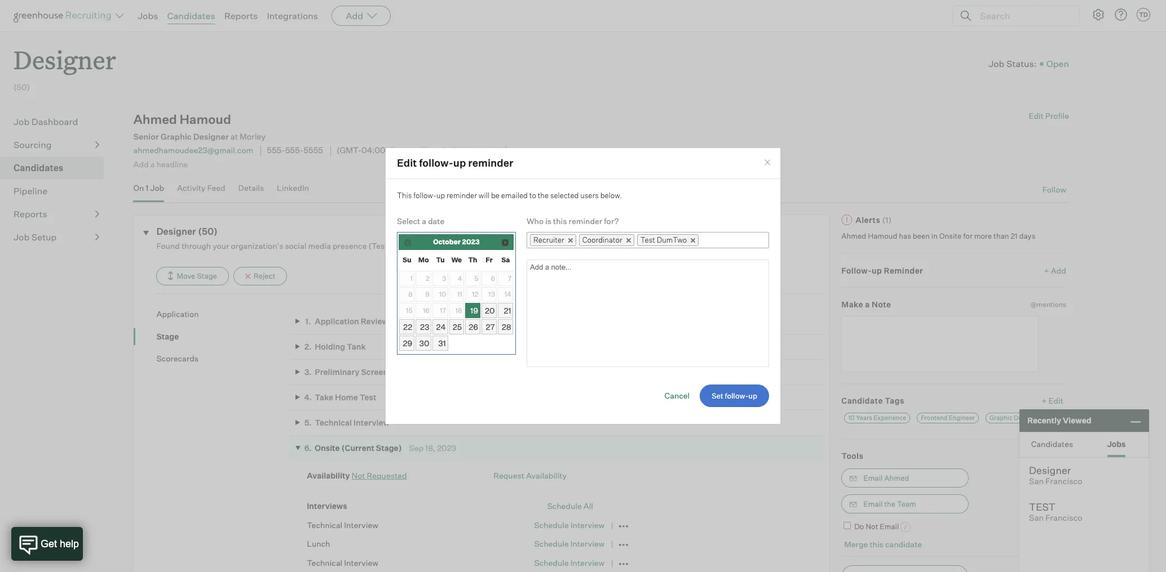 Task type: locate. For each thing, give the bounding box(es) containing it.
email inside email the team button
[[864, 500, 883, 509]]

job inside 'link'
[[150, 183, 164, 193]]

2 horizontal spatial a
[[865, 300, 870, 310]]

sep right |
[[490, 317, 505, 326]]

edit inside dialog
[[397, 157, 417, 169]]

email right "not"
[[880, 522, 899, 532]]

hamoud inside ahmed hamoud senior graphic designer at morley
[[180, 112, 231, 127]]

add inside popup button
[[346, 10, 363, 21]]

1 vertical spatial candidates
[[14, 163, 63, 174]]

has
[[899, 232, 911, 241]]

job left 'setup'
[[14, 232, 29, 243]]

this down do not email
[[870, 540, 884, 550]]

0 vertical spatial technical interview
[[307, 521, 378, 530]]

4
[[458, 274, 462, 283]]

graphic inside ahmed hamoud senior graphic designer at morley
[[161, 132, 192, 142]]

(us
[[443, 146, 457, 156]]

0 horizontal spatial hamoud
[[180, 112, 231, 127]]

the inside button
[[884, 500, 895, 509]]

merge
[[844, 540, 868, 550]]

2 schedule interview from the top
[[534, 540, 605, 549]]

designer inside designer san francisco
[[1029, 465, 1071, 477]]

candidates right the jobs 'link'
[[167, 10, 215, 21]]

application
[[156, 310, 199, 319], [315, 317, 359, 326]]

ahmed down alerts
[[842, 232, 866, 241]]

1. application review applied on  sep 18, 2023 | sep 18, 2023
[[305, 317, 539, 326]]

designer down + edit link
[[1014, 414, 1040, 422]]

schedule for schedule all link
[[547, 502, 582, 511]]

san up test
[[1029, 477, 1044, 487]]

1 vertical spatial add
[[133, 159, 149, 169]]

for
[[963, 232, 973, 241]]

san inside designer san francisco
[[1029, 477, 1044, 487]]

your
[[213, 241, 229, 251]]

555-555-5555
[[267, 146, 323, 156]]

designer up ahmedhamoudee23@gmail.com
[[193, 132, 229, 142]]

1 vertical spatial jobs
[[1107, 440, 1126, 449]]

(gmt-
[[337, 146, 362, 156]]

8
[[408, 290, 413, 299]]

graphic designer link
[[986, 413, 1044, 424]]

candidates down the sourcing
[[14, 163, 63, 174]]

a inside the edit follow-up reminder dialog
[[422, 216, 426, 226]]

designer up found at the top left of page
[[156, 226, 196, 237]]

merge this candidate link
[[844, 540, 922, 550]]

0 horizontal spatial the
[[538, 191, 549, 200]]

the inside dialog
[[538, 191, 549, 200]]

1 horizontal spatial availability
[[526, 471, 567, 481]]

14
[[504, 290, 511, 299]]

reports left integrations
[[224, 10, 258, 21]]

0 horizontal spatial ahmed
[[133, 112, 177, 127]]

1 horizontal spatial up
[[453, 157, 466, 169]]

0 horizontal spatial a
[[150, 159, 155, 169]]

configure image
[[1092, 8, 1105, 21]]

td button
[[1137, 8, 1150, 21]]

make
[[842, 300, 863, 310]]

0 vertical spatial follow-
[[419, 157, 453, 169]]

email up "not"
[[864, 500, 883, 509]]

1 vertical spatial test
[[360, 393, 376, 403]]

2 vertical spatial up
[[872, 266, 882, 276]]

follow-up reminder
[[842, 266, 923, 276]]

reports
[[224, 10, 258, 21], [14, 209, 47, 220]]

the
[[538, 191, 549, 200], [884, 500, 895, 509]]

22 link
[[399, 320, 415, 335]]

1 vertical spatial 1
[[410, 274, 413, 283]]

the left 'team'
[[884, 500, 895, 509]]

None text field
[[842, 316, 1039, 372]]

schedule interview link
[[534, 521, 605, 530], [534, 540, 605, 549], [534, 559, 605, 568]]

home
[[335, 393, 358, 403]]

1 vertical spatial technical
[[307, 521, 342, 530]]

graphic up ahmedhamoudee23@gmail.com link
[[161, 132, 192, 142]]

reminder down canada)
[[468, 157, 513, 169]]

up up date
[[436, 191, 445, 200]]

1 horizontal spatial (50)
[[198, 226, 218, 237]]

email up email the team
[[864, 474, 883, 483]]

edit profile
[[1029, 111, 1069, 121]]

0 vertical spatial francisco
[[1045, 477, 1082, 487]]

18, down 18
[[453, 317, 464, 326]]

review
[[361, 317, 389, 326]]

francisco down designer san francisco at the right bottom
[[1045, 514, 1082, 524]]

0 horizontal spatial availability
[[307, 471, 350, 481]]

2 vertical spatial add
[[1051, 266, 1066, 276]]

stage up the scorecards
[[156, 332, 179, 341]]

0 vertical spatial schedule interview
[[534, 521, 605, 530]]

francisco inside designer san francisco
[[1045, 477, 1082, 487]]

schedule
[[547, 502, 582, 511], [534, 521, 569, 530], [534, 540, 569, 549], [534, 559, 569, 568]]

merge this candidate
[[844, 540, 922, 550]]

reminder for this follow-up reminder will be emailed to the selected users below.
[[447, 191, 477, 200]]

test right home
[[360, 393, 376, 403]]

this right the is
[[553, 216, 567, 226]]

18, right stage)
[[425, 444, 435, 453]]

555- left 5555
[[267, 146, 285, 156]]

technical right 5. in the bottom of the page
[[315, 418, 352, 428]]

job right on
[[150, 183, 164, 193]]

hamoud down (1)
[[868, 232, 897, 241]]

ahmed
[[133, 112, 177, 127], [842, 232, 866, 241], [884, 474, 909, 483]]

this follow-up reminder will be emailed to the selected users below.
[[397, 191, 622, 200]]

reminder for who is this reminder for?
[[569, 216, 602, 226]]

5. technical interview
[[304, 418, 390, 428]]

reminder for edit follow-up reminder
[[468, 157, 513, 169]]

stage inside "button"
[[197, 272, 217, 281]]

job up the sourcing
[[14, 116, 29, 128]]

1 right on
[[146, 183, 149, 193]]

1 horizontal spatial the
[[884, 500, 895, 509]]

1 francisco from the top
[[1045, 477, 1082, 487]]

2 vertical spatial schedule interview
[[534, 559, 605, 568]]

None text field
[[699, 234, 713, 248]]

greenhouse recruiting image
[[14, 9, 115, 23]]

schedule all
[[547, 502, 593, 511]]

fr
[[486, 256, 493, 265]]

add inside 'link'
[[1051, 266, 1066, 276]]

ahmed inside ahmed hamoud senior graphic designer at morley
[[133, 112, 177, 127]]

10 years experience link
[[844, 413, 910, 424]]

schedule for 2nd schedule interview link
[[534, 540, 569, 549]]

reports link up job setup link in the top of the page
[[14, 208, 99, 221]]

san down designer san francisco at the right bottom
[[1029, 514, 1044, 524]]

email the team
[[864, 500, 916, 509]]

1 horizontal spatial application
[[315, 317, 359, 326]]

ahmed hamoud has been in onsite for more than 21 days
[[842, 232, 1035, 241]]

1 vertical spatial this
[[870, 540, 884, 550]]

1 vertical spatial ahmed
[[842, 232, 866, 241]]

1 technical interview from the top
[[307, 521, 378, 530]]

1 vertical spatial up
[[436, 191, 445, 200]]

email ahmed
[[864, 474, 909, 483]]

application up 2. holding tank
[[315, 317, 359, 326]]

3.
[[304, 368, 312, 377]]

1 vertical spatial technical interview
[[307, 559, 378, 568]]

1 horizontal spatial hamoud
[[868, 232, 897, 241]]

&
[[459, 146, 465, 156]]

0 horizontal spatial candidates link
[[14, 161, 99, 175]]

designer (50)
[[156, 226, 218, 237]]

reports link left integrations
[[224, 10, 258, 21]]

0 horizontal spatial up
[[436, 191, 445, 200]]

0 horizontal spatial edit
[[397, 157, 417, 169]]

edit for edit follow-up reminder
[[397, 157, 417, 169]]

th
[[468, 256, 477, 265]]

0 vertical spatial san
[[1029, 477, 1044, 487]]

1 vertical spatial 10
[[848, 414, 855, 422]]

1 vertical spatial a
[[422, 216, 426, 226]]

none submit inside the edit follow-up reminder dialog
[[700, 385, 769, 408]]

1 up 8
[[410, 274, 413, 283]]

francisco for test
[[1045, 514, 1082, 524]]

a left headline
[[150, 159, 155, 169]]

0 vertical spatial 1
[[146, 183, 149, 193]]

18, right 27
[[506, 317, 517, 326]]

a for make
[[865, 300, 870, 310]]

up left reminder
[[872, 266, 882, 276]]

this
[[553, 216, 567, 226], [870, 540, 884, 550]]

13
[[488, 290, 495, 299]]

reminder left will
[[447, 191, 477, 200]]

10 left "years"
[[848, 414, 855, 422]]

(50) up job dashboard
[[14, 82, 30, 92]]

+ for + add
[[1044, 266, 1049, 276]]

1 horizontal spatial 1
[[410, 274, 413, 283]]

2 horizontal spatial up
[[872, 266, 882, 276]]

up down & in the top left of the page
[[453, 157, 466, 169]]

Do Not Email checkbox
[[844, 522, 851, 530]]

san inside test san francisco
[[1029, 514, 1044, 524]]

0 horizontal spatial (50)
[[14, 82, 30, 92]]

1 horizontal spatial add
[[346, 10, 363, 21]]

0 horizontal spatial reports
[[14, 209, 47, 220]]

21 link
[[498, 303, 513, 319]]

schedule for first schedule interview link from the bottom
[[534, 559, 569, 568]]

1 horizontal spatial edit
[[1029, 111, 1044, 121]]

30
[[419, 339, 429, 348]]

a for add
[[150, 159, 155, 169]]

1 horizontal spatial candidates
[[167, 10, 215, 21]]

designer
[[14, 43, 116, 76], [193, 132, 229, 142], [156, 226, 196, 237], [1014, 414, 1040, 422], [1029, 465, 1071, 477]]

1 vertical spatial schedule interview link
[[534, 540, 605, 549]]

1 horizontal spatial graphic
[[990, 414, 1013, 422]]

technical down lunch
[[307, 559, 342, 568]]

1 vertical spatial follow-
[[413, 191, 436, 200]]

3
[[442, 274, 446, 283]]

1 vertical spatial email
[[864, 500, 883, 509]]

email the team button
[[842, 495, 969, 514]]

designer up test
[[1029, 465, 1071, 477]]

sep 18, 2023
[[409, 444, 456, 453]]

|
[[486, 317, 488, 326]]

test inside the edit follow-up reminder dialog
[[640, 236, 655, 245]]

Search text field
[[977, 8, 1069, 24]]

0 vertical spatial email
[[864, 474, 883, 483]]

this inside the edit follow-up reminder dialog
[[553, 216, 567, 226]]

sep
[[437, 317, 452, 326], [490, 317, 505, 326], [409, 444, 424, 453]]

francisco up test san francisco
[[1045, 477, 1082, 487]]

15
[[406, 307, 413, 315]]

job dashboard
[[14, 116, 78, 128]]

availability up interviews
[[307, 471, 350, 481]]

Add a note... text field
[[527, 260, 769, 368]]

on
[[426, 317, 436, 326]]

2 555- from the left
[[285, 146, 303, 156]]

designer down greenhouse recruiting 'image'
[[14, 43, 116, 76]]

555- up linkedin
[[285, 146, 303, 156]]

job for job dashboard
[[14, 116, 29, 128]]

1 vertical spatial hamoud
[[868, 232, 897, 241]]

+ up '@mentions'
[[1044, 266, 1049, 276]]

the right to
[[538, 191, 549, 200]]

reminder
[[884, 266, 923, 276]]

10 inside the edit follow-up reminder dialog
[[439, 290, 446, 299]]

0 horizontal spatial this
[[553, 216, 567, 226]]

technical interview down lunch
[[307, 559, 378, 568]]

31
[[438, 339, 446, 348]]

2 vertical spatial a
[[865, 300, 870, 310]]

schedule interview
[[534, 521, 605, 530], [534, 540, 605, 549], [534, 559, 605, 568]]

0 vertical spatial add
[[346, 10, 363, 21]]

test
[[640, 236, 655, 245], [360, 393, 376, 403]]

candidates link down the sourcing link
[[14, 161, 99, 175]]

2 san from the top
[[1029, 514, 1044, 524]]

a left date
[[422, 216, 426, 226]]

0 horizontal spatial test
[[360, 393, 376, 403]]

reports down pipeline
[[14, 209, 47, 220]]

engineer
[[949, 414, 975, 422]]

hamoud
[[180, 112, 231, 127], [868, 232, 897, 241]]

application link
[[156, 309, 290, 320]]

None submit
[[700, 385, 769, 408]]

stage right move
[[197, 272, 217, 281]]

0 horizontal spatial jobs
[[138, 10, 158, 21]]

0 vertical spatial 10
[[439, 290, 446, 299]]

1 san from the top
[[1029, 477, 1044, 487]]

none text field inside the edit follow-up reminder dialog
[[699, 234, 713, 248]]

add for add
[[346, 10, 363, 21]]

2 availability from the left
[[526, 471, 567, 481]]

move
[[177, 272, 195, 281]]

0 vertical spatial reports link
[[224, 10, 258, 21]]

sep down 17
[[437, 317, 452, 326]]

technical interview down interviews
[[307, 521, 378, 530]]

hamoud for ahmed hamoud senior graphic designer at morley
[[180, 112, 231, 127]]

0 vertical spatial up
[[453, 157, 466, 169]]

0 vertical spatial hamoud
[[180, 112, 231, 127]]

18,
[[453, 317, 464, 326], [506, 317, 517, 326], [425, 444, 435, 453]]

test left dumtwo
[[640, 236, 655, 245]]

onsite right 6.
[[315, 444, 340, 453]]

+ inside 'link'
[[1044, 266, 1049, 276]]

sourcing link
[[14, 138, 99, 152]]

2 francisco from the top
[[1045, 514, 1082, 524]]

31 link
[[433, 336, 448, 351]]

0 vertical spatial +
[[1044, 266, 1049, 276]]

edit down 'eastern'
[[397, 157, 417, 169]]

tu
[[436, 256, 445, 265]]

onsite right the in
[[939, 232, 962, 241]]

04:00)
[[362, 146, 389, 156]]

1 horizontal spatial 21
[[1011, 232, 1018, 241]]

1 horizontal spatial test
[[640, 236, 655, 245]]

1 vertical spatial schedule interview
[[534, 540, 605, 549]]

email inside email ahmed button
[[864, 474, 883, 483]]

francisco inside test san francisco
[[1045, 514, 1082, 524]]

recently
[[1027, 416, 1061, 426]]

21 down 14
[[504, 306, 511, 316]]

0 vertical spatial a
[[150, 159, 155, 169]]

graphic right "engineer"
[[990, 414, 1013, 422]]

4.
[[304, 393, 312, 403]]

+ up recently
[[1042, 396, 1047, 406]]

0 vertical spatial the
[[538, 191, 549, 200]]

10 for 10 years experience
[[848, 414, 855, 422]]

29
[[403, 339, 412, 348]]

ahmed up email the team
[[884, 474, 909, 483]]

edit left "profile"
[[1029, 111, 1044, 121]]

follow- down time
[[419, 157, 453, 169]]

1 horizontal spatial stage
[[197, 272, 217, 281]]

reminder up coordinator
[[569, 216, 602, 226]]

email ahmed button
[[842, 469, 969, 488]]

activity feed
[[177, 183, 225, 193]]

technical down interviews
[[307, 521, 342, 530]]

2 vertical spatial email
[[880, 522, 899, 532]]

1 vertical spatial edit
[[397, 157, 417, 169]]

6
[[491, 274, 495, 283]]

application down move
[[156, 310, 199, 319]]

activity feed link
[[177, 183, 225, 200]]

0 vertical spatial test
[[640, 236, 655, 245]]

frontend engineer
[[921, 414, 975, 422]]

1 horizontal spatial this
[[870, 540, 884, 550]]

ahmed for ahmed hamoud has been in onsite for more than 21 days
[[842, 232, 866, 241]]

2 vertical spatial schedule interview link
[[534, 559, 605, 568]]

0 vertical spatial ahmed
[[133, 112, 177, 127]]

test dumtwo
[[640, 236, 687, 245]]

0 vertical spatial stage
[[197, 272, 217, 281]]

0 horizontal spatial 18,
[[425, 444, 435, 453]]

0 vertical spatial reminder
[[468, 157, 513, 169]]

1 vertical spatial francisco
[[1045, 514, 1082, 524]]

(test
[[368, 241, 388, 251]]

designer for designer
[[14, 43, 116, 76]]

2.
[[304, 342, 312, 352]]

candidates link right the jobs 'link'
[[167, 10, 215, 21]]

1 vertical spatial reminder
[[447, 191, 477, 200]]

0 vertical spatial candidates
[[167, 10, 215, 21]]

0 vertical spatial graphic
[[161, 132, 192, 142]]

1 vertical spatial reports link
[[14, 208, 99, 221]]

francisco for designer
[[1045, 477, 1082, 487]]

sep right stage)
[[409, 444, 424, 453]]

1 horizontal spatial a
[[422, 216, 426, 226]]

2 vertical spatial edit
[[1049, 396, 1063, 406]]

candidate
[[885, 540, 922, 550]]

technical interview
[[307, 521, 378, 530], [307, 559, 378, 568]]

job left status:
[[989, 58, 1005, 69]]

stage link
[[156, 331, 290, 342]]

integrations
[[267, 10, 318, 21]]

0 horizontal spatial 10
[[439, 290, 446, 299]]

0 vertical spatial this
[[553, 216, 567, 226]]

edit up recently viewed
[[1049, 396, 1063, 406]]

2 technical interview from the top
[[307, 559, 378, 568]]

edit for edit profile
[[1029, 111, 1044, 121]]

1 vertical spatial graphic
[[990, 414, 1013, 422]]

1
[[146, 183, 149, 193], [410, 274, 413, 283]]

below.
[[600, 191, 622, 200]]

0 vertical spatial 21
[[1011, 232, 1018, 241]]

ahmed up "senior"
[[133, 112, 177, 127]]

availability right request
[[526, 471, 567, 481]]

10 right 9
[[439, 290, 446, 299]]

technical
[[315, 418, 352, 428], [307, 521, 342, 530], [307, 559, 342, 568]]

technical for first schedule interview link from the bottom
[[307, 559, 342, 568]]

hamoud for ahmed hamoud has been in onsite for more than 21 days
[[868, 232, 897, 241]]

21 right 'than'
[[1011, 232, 1018, 241]]

designer for designer (50)
[[156, 226, 196, 237]]

frontend
[[921, 414, 948, 422]]

0 vertical spatial (50)
[[14, 82, 30, 92]]

2 vertical spatial reminder
[[569, 216, 602, 226]]

0 vertical spatial edit
[[1029, 111, 1044, 121]]

hamoud up ahmedhamoudee23@gmail.com
[[180, 112, 231, 127]]

add button
[[332, 6, 391, 26]]

1 horizontal spatial ahmed
[[842, 232, 866, 241]]

a left note
[[865, 300, 870, 310]]

(50) up "through"
[[198, 226, 218, 237]]

follow- right the this
[[413, 191, 436, 200]]

+ for + edit
[[1042, 396, 1047, 406]]

reject button
[[233, 267, 287, 286]]

0 horizontal spatial graphic
[[161, 132, 192, 142]]

1 vertical spatial 21
[[504, 306, 511, 316]]



Task type: vqa. For each thing, say whether or not it's contained in the screenshot.
Reminder
yes



Task type: describe. For each thing, give the bounding box(es) containing it.
20
[[485, 306, 495, 316]]

tags
[[885, 396, 904, 406]]

29 link
[[399, 336, 415, 351]]

0 vertical spatial jobs
[[138, 10, 158, 21]]

3 schedule interview link from the top
[[534, 559, 605, 568]]

presence
[[333, 241, 367, 251]]

designer inside 'link'
[[1014, 414, 1040, 422]]

integrations link
[[267, 10, 318, 21]]

details link
[[238, 183, 264, 200]]

up for this
[[436, 191, 445, 200]]

2 horizontal spatial sep
[[490, 317, 505, 326]]

open
[[1046, 58, 1069, 69]]

technical for third schedule interview link from the bottom of the page
[[307, 521, 342, 530]]

10 years experience
[[848, 414, 906, 422]]

3 schedule interview from the top
[[534, 559, 605, 568]]

1 horizontal spatial reports
[[224, 10, 258, 21]]

lunch
[[307, 540, 330, 549]]

not
[[866, 522, 878, 532]]

edit follow-up reminder dialog
[[385, 148, 781, 425]]

note
[[872, 300, 891, 310]]

details
[[238, 183, 264, 193]]

make a note
[[842, 300, 891, 310]]

1 horizontal spatial candidates link
[[167, 10, 215, 21]]

request availability button
[[494, 471, 567, 481]]

add a headline
[[133, 159, 188, 169]]

0 horizontal spatial application
[[156, 310, 199, 319]]

(gmt-04:00) eastern time (us & canada)
[[337, 146, 498, 156]]

4. take home test
[[304, 393, 376, 403]]

1 horizontal spatial onsite
[[939, 232, 962, 241]]

graphic inside 'link'
[[990, 414, 1013, 422]]

2. holding tank
[[304, 342, 366, 352]]

add for add a headline
[[133, 159, 149, 169]]

2 horizontal spatial 18,
[[506, 317, 517, 326]]

tank
[[347, 342, 366, 352]]

select a date
[[397, 216, 444, 226]]

24
[[436, 322, 446, 332]]

28
[[502, 322, 511, 332]]

25
[[453, 322, 462, 332]]

cancel link
[[665, 391, 690, 401]]

request
[[494, 471, 524, 481]]

san for test
[[1029, 514, 1044, 524]]

holding
[[315, 342, 345, 352]]

up for edit
[[453, 157, 466, 169]]

designer inside ahmed hamoud senior graphic designer at morley
[[193, 132, 229, 142]]

organization's
[[231, 241, 283, 251]]

1 availability from the left
[[307, 471, 350, 481]]

select
[[397, 216, 420, 226]]

5.
[[304, 418, 312, 428]]

1 inside on 1 job 'link'
[[146, 183, 149, 193]]

social
[[285, 241, 306, 251]]

test
[[1029, 501, 1056, 514]]

setup
[[31, 232, 57, 243]]

2 schedule interview link from the top
[[534, 540, 605, 549]]

years
[[856, 414, 872, 422]]

days
[[1019, 232, 1035, 241]]

25 link
[[449, 320, 464, 335]]

san for designer
[[1029, 477, 1044, 487]]

resume link
[[512, 146, 542, 155]]

on
[[133, 183, 144, 193]]

1 horizontal spatial reports link
[[224, 10, 258, 21]]

job status:
[[989, 58, 1037, 69]]

job for job status:
[[989, 58, 1005, 69]]

ahmed inside email ahmed button
[[884, 474, 909, 483]]

designer san francisco
[[1029, 465, 1082, 487]]

7
[[508, 274, 511, 283]]

21 inside 21 link
[[504, 306, 511, 316]]

26 link
[[465, 320, 480, 335]]

td
[[1139, 11, 1148, 19]]

cancel
[[665, 391, 690, 401]]

alerts
[[856, 215, 880, 225]]

2023 inside the edit follow-up reminder dialog
[[462, 238, 480, 246]]

job for job setup
[[14, 232, 29, 243]]

+ add link
[[1044, 265, 1066, 276]]

5
[[474, 274, 478, 283]]

close image
[[763, 158, 772, 167]]

dummy)
[[389, 241, 422, 251]]

who is this reminder for?
[[527, 216, 619, 226]]

1 vertical spatial candidates link
[[14, 161, 99, 175]]

24 link
[[433, 320, 448, 335]]

27
[[486, 322, 495, 332]]

move stage
[[177, 272, 217, 281]]

0 horizontal spatial candidates
[[14, 163, 63, 174]]

td button
[[1135, 6, 1153, 24]]

recruiter
[[533, 236, 564, 245]]

follow- for this
[[413, 191, 436, 200]]

ahmed for ahmed hamoud senior graphic designer at morley
[[133, 112, 177, 127]]

1 horizontal spatial sep
[[437, 317, 452, 326]]

email for email ahmed
[[864, 474, 883, 483]]

23
[[420, 322, 429, 332]]

test san francisco
[[1029, 501, 1082, 524]]

pipeline link
[[14, 184, 99, 198]]

1 inside the edit follow-up reminder dialog
[[410, 274, 413, 283]]

canada)
[[466, 146, 498, 156]]

28 link
[[498, 320, 513, 335]]

job dashboard link
[[14, 115, 99, 129]]

applied
[[396, 317, 424, 326]]

linkedin
[[277, 183, 309, 193]]

12
[[472, 290, 478, 299]]

0 vertical spatial technical
[[315, 418, 352, 428]]

a for select
[[422, 216, 426, 226]]

1 schedule interview from the top
[[534, 521, 605, 530]]

2 horizontal spatial edit
[[1049, 396, 1063, 406]]

1 horizontal spatial 18,
[[453, 317, 464, 326]]

3. preliminary screen
[[304, 368, 388, 377]]

this
[[397, 191, 412, 200]]

1 vertical spatial (50)
[[198, 226, 218, 237]]

0 horizontal spatial sep
[[409, 444, 424, 453]]

22
[[403, 322, 412, 332]]

sourcing
[[14, 139, 52, 151]]

email for email the team
[[864, 500, 883, 509]]

october 2023
[[433, 238, 480, 246]]

graphic designer
[[990, 414, 1040, 422]]

@mentions link
[[1030, 299, 1066, 310]]

16
[[423, 307, 430, 315]]

0 horizontal spatial onsite
[[315, 444, 340, 453]]

eastern
[[390, 146, 420, 156]]

@mentions
[[1030, 301, 1066, 309]]

schedule all link
[[547, 502, 593, 511]]

1 vertical spatial stage
[[156, 332, 179, 341]]

we
[[451, 256, 462, 265]]

designer link
[[14, 32, 116, 78]]

screen
[[361, 368, 388, 377]]

dashboard
[[31, 116, 78, 128]]

designer for designer san francisco
[[1029, 465, 1071, 477]]

+ edit link
[[1039, 393, 1066, 409]]

follow- for edit
[[419, 157, 453, 169]]

1 vertical spatial reports
[[14, 209, 47, 220]]

2
[[426, 274, 430, 283]]

jobs link
[[138, 10, 158, 21]]

1 schedule interview link from the top
[[534, 521, 605, 530]]

10 for 10
[[439, 290, 446, 299]]

in
[[931, 232, 938, 241]]

media
[[308, 241, 331, 251]]

1 555- from the left
[[267, 146, 285, 156]]

schedule for third schedule interview link from the bottom of the page
[[534, 521, 569, 530]]



